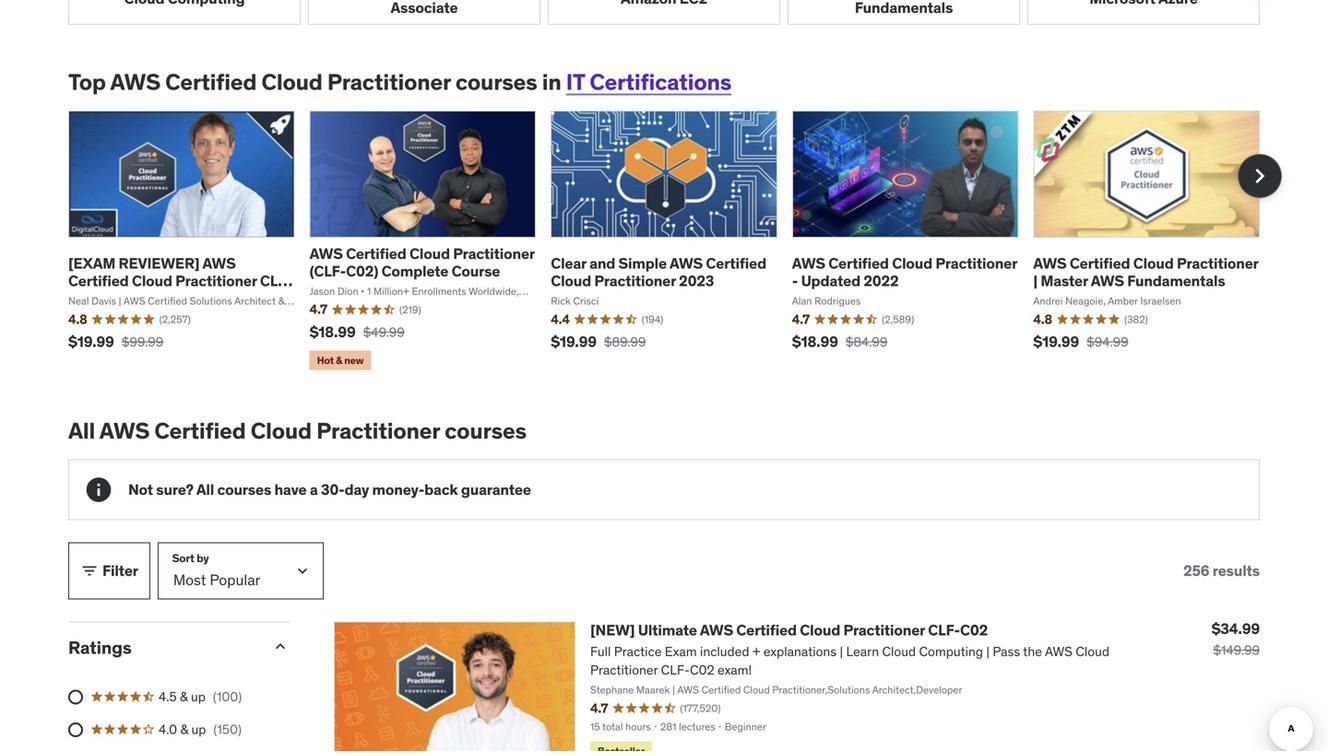 Task type: locate. For each thing, give the bounding box(es) containing it.
up for 4.0 & up
[[191, 722, 206, 738]]

clf- for [new] ultimate aws certified cloud practitioner clf-c02
[[928, 621, 960, 640]]

it certifications link
[[566, 68, 732, 96]]

& for 4.5
[[180, 689, 188, 705]]

certified inside "aws certified cloud practitioner | master aws fundamentals"
[[1070, 254, 1130, 273]]

results
[[1213, 562, 1260, 581]]

aws certified cloud practitioner (clf-c02) complete course link
[[310, 244, 535, 281]]

cloud
[[261, 68, 323, 96], [410, 244, 450, 263], [892, 254, 933, 273], [1133, 254, 1174, 273], [132, 272, 172, 291], [551, 272, 591, 291], [251, 418, 312, 445], [800, 621, 840, 640]]

(clf-
[[310, 262, 346, 281]]

cloud inside "aws certified cloud practitioner | master aws fundamentals"
[[1133, 254, 1174, 273]]

up
[[191, 689, 206, 705], [191, 722, 206, 738]]

up left "(150)"
[[191, 722, 206, 738]]

practitioner inside the aws certified cloud practitioner - updated 2022
[[936, 254, 1017, 273]]

256 results status
[[1184, 562, 1260, 581]]

cloud inside clear and simple aws certified cloud practitioner 2023
[[551, 272, 591, 291]]

1 vertical spatial all
[[196, 480, 214, 499]]

aws inside the aws certified cloud practitioner - updated 2022
[[792, 254, 825, 273]]

aws certified cloud practitioner (clf-c02) complete course
[[310, 244, 535, 281]]

256 results
[[1184, 562, 1260, 581]]

aws certified cloud practitioner | master aws fundamentals link
[[1033, 254, 1258, 291]]

up left (100)
[[191, 689, 206, 705]]

certified
[[165, 68, 257, 96], [346, 244, 406, 263], [706, 254, 766, 273], [829, 254, 889, 273], [1070, 254, 1130, 273], [68, 272, 129, 291], [154, 418, 246, 445], [736, 621, 797, 640]]

1 vertical spatial &
[[180, 722, 188, 738]]

2 & from the top
[[180, 722, 188, 738]]

c02
[[68, 290, 96, 308], [960, 621, 988, 640]]

& for 4.0
[[180, 722, 188, 738]]

1 horizontal spatial clf-
[[928, 621, 960, 640]]

all
[[68, 418, 95, 445], [196, 480, 214, 499]]

2023
[[679, 272, 714, 291]]

courses left in
[[455, 68, 537, 96]]

[new]
[[590, 621, 635, 640]]

cloud inside the aws certified cloud practitioner - updated 2022
[[892, 254, 933, 273]]

1 & from the top
[[180, 689, 188, 705]]

fundamentals
[[1127, 272, 1225, 291]]

1 vertical spatial up
[[191, 722, 206, 738]]

master
[[1041, 272, 1088, 291]]

ultimate
[[638, 621, 697, 640]]

0 vertical spatial c02
[[68, 290, 96, 308]]

day
[[345, 480, 369, 499]]

0 vertical spatial courses
[[455, 68, 537, 96]]

1 horizontal spatial all
[[196, 480, 214, 499]]

courses up the guarantee
[[445, 418, 527, 445]]

4.0 & up (150)
[[159, 722, 242, 738]]

clf-
[[260, 272, 292, 291], [928, 621, 960, 640]]

aws certified cloud practitioner | master aws fundamentals
[[1033, 254, 1258, 291]]

back
[[424, 480, 458, 499]]

practitioner inside "aws certified cloud practitioner | master aws fundamentals"
[[1177, 254, 1258, 273]]

0 vertical spatial up
[[191, 689, 206, 705]]

0 horizontal spatial c02
[[68, 290, 96, 308]]

256
[[1184, 562, 1210, 581]]

& right the 4.0
[[180, 722, 188, 738]]

clf- inside the [exam reviewer] aws certified cloud practitioner clf- c02
[[260, 272, 292, 291]]

0 vertical spatial clf-
[[260, 272, 292, 291]]

1 vertical spatial c02
[[960, 621, 988, 640]]

$34.99 $149.99
[[1212, 620, 1260, 659]]

practitioner inside clear and simple aws certified cloud practitioner 2023
[[594, 272, 676, 291]]

filter button
[[68, 543, 150, 600]]

reviewer]
[[119, 254, 200, 273]]

aws inside the [exam reviewer] aws certified cloud practitioner clf- c02
[[202, 254, 236, 273]]

courses
[[455, 68, 537, 96], [445, 418, 527, 445], [217, 480, 271, 499]]

0 horizontal spatial clf-
[[260, 272, 292, 291]]

1 up from the top
[[191, 689, 206, 705]]

0 vertical spatial &
[[180, 689, 188, 705]]

and
[[590, 254, 615, 273]]

30-
[[321, 480, 345, 499]]

c02 for [exam reviewer] aws certified cloud practitioner clf- c02
[[68, 290, 96, 308]]

up for 4.5 & up
[[191, 689, 206, 705]]

aws inside clear and simple aws certified cloud practitioner 2023
[[670, 254, 703, 273]]

(100)
[[213, 689, 242, 705]]

certified inside aws certified cloud practitioner (clf-c02) complete course
[[346, 244, 406, 263]]

aws
[[110, 68, 160, 96], [310, 244, 343, 263], [202, 254, 236, 273], [670, 254, 703, 273], [792, 254, 825, 273], [1033, 254, 1067, 273], [1091, 272, 1124, 291], [99, 418, 150, 445], [700, 621, 733, 640]]

& right 4.5
[[180, 689, 188, 705]]

c02 inside the [exam reviewer] aws certified cloud practitioner clf- c02
[[68, 290, 96, 308]]

not
[[128, 480, 153, 499]]

4.5 & up (100)
[[159, 689, 242, 705]]

[exam reviewer] aws certified cloud practitioner clf- c02 link
[[68, 254, 293, 308]]

0 horizontal spatial all
[[68, 418, 95, 445]]

it
[[566, 68, 585, 96]]

0 vertical spatial all
[[68, 418, 95, 445]]

1 horizontal spatial c02
[[960, 621, 988, 640]]

guarantee
[[461, 480, 531, 499]]

complete
[[381, 262, 448, 281]]

courses left have
[[217, 480, 271, 499]]

clear and simple aws certified cloud practitioner 2023
[[551, 254, 766, 291]]

clear and simple aws certified cloud practitioner 2023 link
[[551, 254, 766, 291]]

1 vertical spatial courses
[[445, 418, 527, 445]]

[new] ultimate aws certified cloud practitioner clf-c02
[[590, 621, 988, 640]]

practitioner
[[327, 68, 451, 96], [453, 244, 535, 263], [936, 254, 1017, 273], [1177, 254, 1258, 273], [175, 272, 257, 291], [594, 272, 676, 291], [317, 418, 440, 445], [843, 621, 925, 640]]

courses for top aws certified cloud practitioner courses in it certifications
[[455, 68, 537, 96]]

not sure? all courses have a 30-day money-back guarantee
[[128, 480, 531, 499]]

2 vertical spatial courses
[[217, 480, 271, 499]]

(150)
[[213, 722, 242, 738]]

aws certified cloud practitioner - updated 2022
[[792, 254, 1017, 291]]

money-
[[372, 480, 424, 499]]

certified inside clear and simple aws certified cloud practitioner 2023
[[706, 254, 766, 273]]

&
[[180, 689, 188, 705], [180, 722, 188, 738]]

top
[[68, 68, 106, 96]]

1 vertical spatial clf-
[[928, 621, 960, 640]]

a
[[310, 480, 318, 499]]

[new] ultimate aws certified cloud practitioner clf-c02 link
[[590, 621, 988, 640]]

2 up from the top
[[191, 722, 206, 738]]



Task type: vqa. For each thing, say whether or not it's contained in the screenshot.
Udemy Business
no



Task type: describe. For each thing, give the bounding box(es) containing it.
practitioner inside aws certified cloud practitioner (clf-c02) complete course
[[453, 244, 535, 263]]

have
[[274, 480, 307, 499]]

practitioner inside the [exam reviewer] aws certified cloud practitioner clf- c02
[[175, 272, 257, 291]]

courses for all aws certified cloud practitioner courses
[[445, 418, 527, 445]]

certified inside the aws certified cloud practitioner - updated 2022
[[829, 254, 889, 273]]

certified inside the [exam reviewer] aws certified cloud practitioner clf- c02
[[68, 272, 129, 291]]

simple
[[618, 254, 667, 273]]

clear
[[551, 254, 586, 273]]

4.5
[[159, 689, 177, 705]]

carousel element
[[68, 110, 1282, 374]]

aws certified cloud practitioner - updated 2022 link
[[792, 254, 1017, 291]]

ratings
[[68, 637, 132, 659]]

c02 for [new] ultimate aws certified cloud practitioner clf-c02
[[960, 621, 988, 640]]

certifications
[[590, 68, 732, 96]]

cloud inside aws certified cloud practitioner (clf-c02) complete course
[[410, 244, 450, 263]]

$34.99
[[1212, 620, 1260, 639]]

filter
[[102, 562, 138, 581]]

all aws certified cloud practitioner courses
[[68, 418, 527, 445]]

c02)
[[346, 262, 378, 281]]

clf- for [exam reviewer] aws certified cloud practitioner clf- c02
[[260, 272, 292, 291]]

top aws certified cloud practitioner courses in it certifications
[[68, 68, 732, 96]]

small image
[[271, 638, 290, 656]]

ratings button
[[68, 637, 256, 659]]

small image
[[80, 562, 99, 581]]

sure?
[[156, 480, 194, 499]]

course
[[452, 262, 500, 281]]

next image
[[1245, 162, 1275, 191]]

updated
[[801, 272, 861, 291]]

cloud inside the [exam reviewer] aws certified cloud practitioner clf- c02
[[132, 272, 172, 291]]

2022
[[864, 272, 899, 291]]

aws inside aws certified cloud practitioner (clf-c02) complete course
[[310, 244, 343, 263]]

-
[[792, 272, 798, 291]]

[exam
[[68, 254, 115, 273]]

[exam reviewer] aws certified cloud practitioner clf- c02
[[68, 254, 292, 308]]

in
[[542, 68, 561, 96]]

|
[[1033, 272, 1038, 291]]

4.0
[[159, 722, 177, 738]]

$149.99
[[1213, 642, 1260, 659]]



